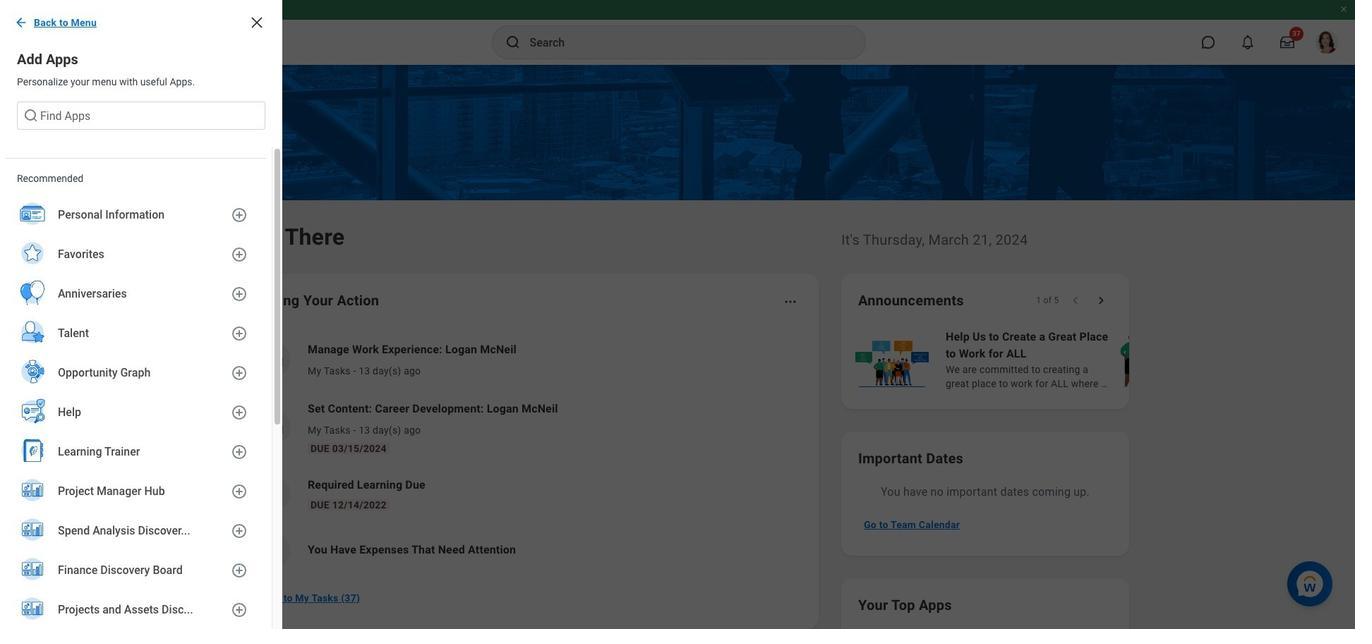 Task type: vqa. For each thing, say whether or not it's contained in the screenshot.
profile logan mcneil icon
no



Task type: locate. For each thing, give the bounding box(es) containing it.
chevron right small image
[[1095, 294, 1109, 308]]

banner
[[0, 0, 1356, 65]]

search image
[[505, 34, 522, 51], [23, 107, 40, 124]]

1 vertical spatial search image
[[23, 107, 40, 124]]

Search field
[[17, 102, 266, 130]]

0 horizontal spatial search image
[[23, 107, 40, 124]]

list
[[0, 196, 272, 630], [853, 328, 1356, 393], [243, 331, 802, 579]]

status
[[1037, 295, 1059, 307]]

5 plus circle image from the top
[[231, 444, 248, 461]]

1 vertical spatial inbox image
[[263, 417, 285, 439]]

2 inbox image from the top
[[263, 417, 285, 439]]

dashboard expenses image
[[263, 540, 285, 561]]

2 plus circle image from the top
[[231, 246, 248, 263]]

0 vertical spatial inbox image
[[263, 350, 285, 371]]

inbox image
[[263, 350, 285, 371], [263, 417, 285, 439]]

global navigation dialog
[[0, 0, 282, 630]]

main content
[[0, 65, 1356, 630]]

plus circle image
[[231, 207, 248, 224], [231, 246, 248, 263], [231, 326, 248, 343], [231, 365, 248, 382], [231, 444, 248, 461], [231, 484, 248, 501]]

book open image
[[263, 484, 285, 505]]

6 plus circle image from the top
[[231, 484, 248, 501]]

3 plus circle image from the top
[[231, 523, 248, 540]]

0 vertical spatial search image
[[505, 34, 522, 51]]

2 plus circle image from the top
[[231, 405, 248, 422]]

plus circle image
[[231, 286, 248, 303], [231, 405, 248, 422], [231, 523, 248, 540], [231, 563, 248, 580], [231, 602, 248, 619]]

1 plus circle image from the top
[[231, 207, 248, 224]]



Task type: describe. For each thing, give the bounding box(es) containing it.
1 horizontal spatial search image
[[505, 34, 522, 51]]

3 plus circle image from the top
[[231, 326, 248, 343]]

x image
[[249, 14, 266, 31]]

arrow left image
[[14, 16, 28, 30]]

1 plus circle image from the top
[[231, 286, 248, 303]]

1 inbox image from the top
[[263, 350, 285, 371]]

4 plus circle image from the top
[[231, 365, 248, 382]]

4 plus circle image from the top
[[231, 563, 248, 580]]

list inside global navigation dialog
[[0, 196, 272, 630]]

search image inside global navigation dialog
[[23, 107, 40, 124]]

chevron left small image
[[1069, 294, 1083, 308]]

close environment banner image
[[1340, 5, 1349, 13]]

inbox large image
[[1281, 35, 1295, 49]]

profile logan mcneil element
[[1308, 27, 1348, 58]]

5 plus circle image from the top
[[231, 602, 248, 619]]

notifications large image
[[1242, 35, 1256, 49]]



